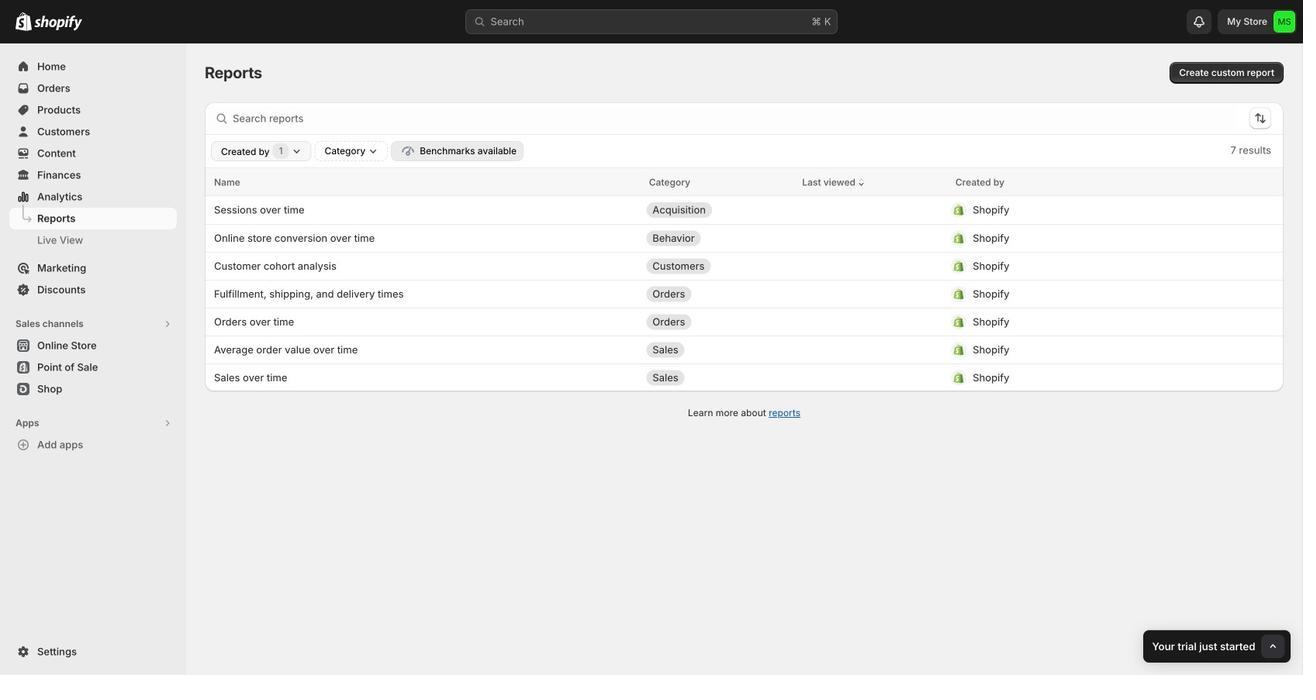 Task type: describe. For each thing, give the bounding box(es) containing it.
2 row from the top
[[205, 196, 1284, 224]]

5 row from the top
[[205, 280, 1284, 308]]

3 row from the top
[[205, 224, 1284, 252]]

6 row from the top
[[205, 308, 1284, 336]]



Task type: vqa. For each thing, say whether or not it's contained in the screenshot.
YOUR within the Dropdown Button
no



Task type: locate. For each thing, give the bounding box(es) containing it.
0 horizontal spatial shopify image
[[16, 12, 32, 31]]

4 row from the top
[[205, 252, 1284, 280]]

1 row from the top
[[205, 168, 1284, 196]]

cell
[[646, 198, 786, 223], [951, 198, 1231, 223], [646, 226, 786, 251], [951, 226, 1231, 251], [646, 254, 786, 279], [951, 254, 1231, 279], [646, 282, 786, 307], [951, 282, 1231, 307], [646, 310, 786, 335], [951, 310, 1231, 335], [646, 338, 786, 363], [951, 338, 1231, 363], [646, 366, 786, 391], [951, 366, 1231, 391]]

my store image
[[1274, 11, 1295, 33]]

8 row from the top
[[205, 364, 1284, 392]]

list of reports table
[[205, 168, 1284, 392]]

row
[[205, 168, 1284, 196], [205, 196, 1284, 224], [205, 224, 1284, 252], [205, 252, 1284, 280], [205, 280, 1284, 308], [205, 308, 1284, 336], [205, 336, 1284, 364], [205, 364, 1284, 392]]

shopify image
[[16, 12, 32, 31], [34, 15, 82, 31]]

1 horizontal spatial shopify image
[[34, 15, 82, 31]]

Search reports text field
[[233, 106, 1237, 131]]

7 row from the top
[[205, 336, 1284, 364]]



